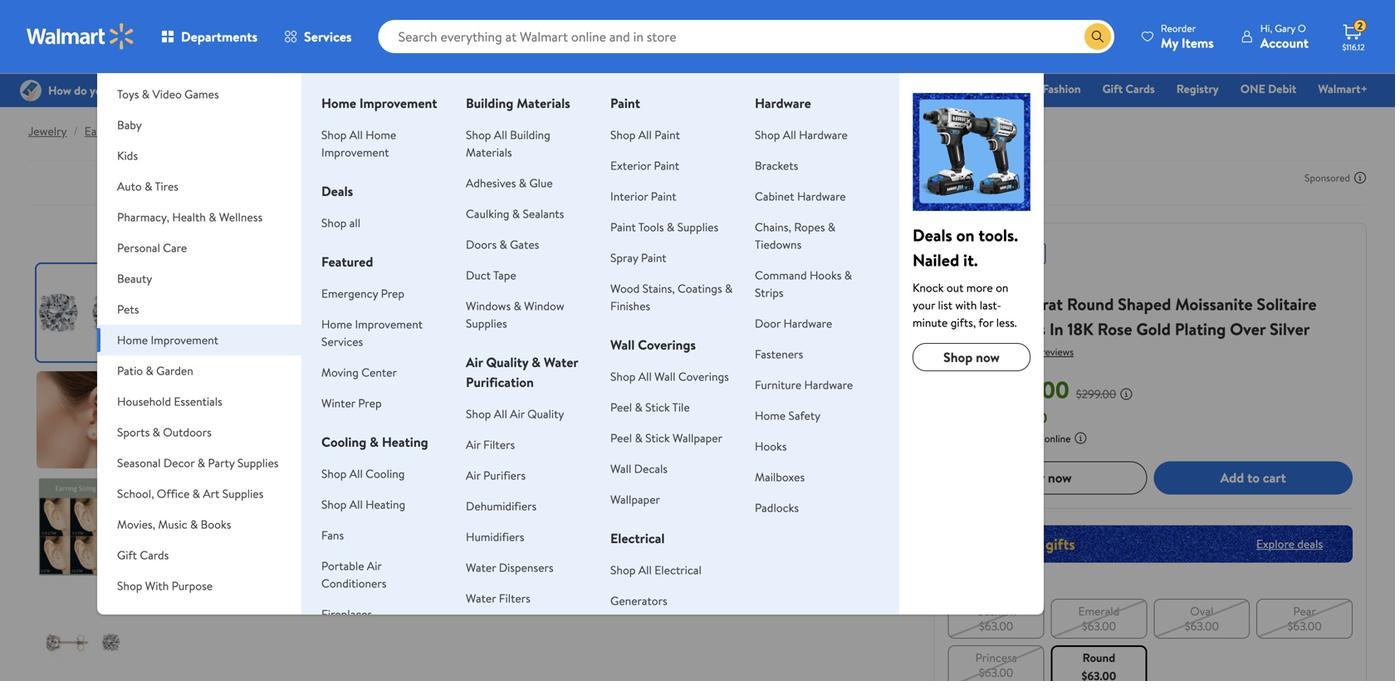 Task type: locate. For each thing, give the bounding box(es) containing it.
0 vertical spatial cooling
[[322, 433, 367, 451]]

0 vertical spatial wall
[[611, 336, 635, 354]]

0 horizontal spatial cards
[[140, 547, 169, 563]]

search icon image
[[1092, 30, 1105, 43]]

shop inside shop all home improvement
[[322, 127, 347, 143]]

2 up $116.12 at the right
[[1358, 19, 1364, 33]]

shop inside 'link'
[[944, 348, 973, 366]]

1 vertical spatial 2
[[1011, 292, 1019, 316]]

shop all
[[322, 215, 361, 231]]

supplies inside windows & window supplies
[[466, 315, 507, 332]]

peel up wall decals on the bottom of page
[[611, 430, 632, 446]]

4 prong 2 carat round shaped moissanite solitaire stud earrings in 18k rose gold plating over silver - image 3 of 5 image
[[37, 479, 134, 576]]

all for electrical
[[639, 562, 652, 578]]

prep for winter prep
[[358, 395, 382, 411]]

music
[[158, 516, 187, 533]]

prep right winter at the bottom of page
[[358, 395, 382, 411]]

water down humidifiers link at the left bottom of page
[[466, 560, 496, 576]]

door
[[755, 315, 781, 332]]

air up conditioners
[[367, 558, 382, 574]]

kids
[[117, 147, 138, 164]]

$63.00 inside princess $63.00
[[980, 664, 1014, 681]]

improvement up garden
[[151, 332, 219, 348]]

cards inside dropdown button
[[140, 547, 169, 563]]

door hardware
[[755, 315, 833, 332]]

essentials up shop all paint link
[[596, 81, 646, 97]]

gift cards down the search icon
[[1103, 81, 1156, 97]]

peel
[[611, 399, 632, 415], [611, 430, 632, 446]]

1 horizontal spatial /
[[132, 123, 137, 139]]

home inside 'dropdown button'
[[117, 332, 148, 348]]

1 vertical spatial peel
[[611, 430, 632, 446]]

wallpaper
[[673, 430, 723, 446], [611, 491, 661, 508]]

auto & tires button
[[97, 171, 302, 202]]

coverings
[[638, 336, 696, 354], [679, 368, 729, 385]]

gift cards down movies,
[[117, 547, 169, 563]]

grocery & essentials
[[542, 81, 646, 97]]

water dispensers
[[466, 560, 554, 576]]

1 horizontal spatial gift
[[1103, 81, 1123, 97]]

777
[[1024, 345, 1040, 359]]

round inside button
[[1083, 650, 1116, 666]]

0 vertical spatial 2
[[1358, 19, 1364, 33]]

stud
[[949, 317, 982, 341]]

2 vertical spatial water
[[466, 590, 496, 607]]

paint left tools
[[611, 219, 636, 235]]

price
[[949, 431, 971, 446]]

purifiers
[[484, 467, 526, 484]]

with
[[956, 297, 977, 313]]

peel & stick tile
[[611, 399, 690, 415]]

gift right the fashion link
[[1103, 81, 1123, 97]]

movies, music & books button
[[97, 509, 302, 540]]

cards for the gift cards link
[[1126, 81, 1156, 97]]

shop all air quality link
[[466, 406, 565, 422]]

home improvement up "shop all home improvement" link at left
[[322, 94, 437, 112]]

0 vertical spatial home improvement
[[322, 94, 437, 112]]

gift cards button
[[97, 540, 302, 571]]

learn more about strikethrough prices image
[[1120, 387, 1134, 401]]

deals up shop all building materials link
[[493, 81, 521, 97]]

1 horizontal spatial 2
[[1358, 19, 1364, 33]]

cabinet
[[755, 188, 795, 204]]

furniture up toys & video games
[[154, 55, 200, 71]]

all for air quality & water purification
[[494, 406, 508, 422]]

wood
[[611, 280, 640, 297]]

peel & stick wallpaper link
[[611, 430, 723, 446]]

round down emerald $63.00
[[1083, 650, 1116, 666]]

jewelry / earrings /
[[28, 123, 137, 139]]

gift cards inside dropdown button
[[117, 547, 169, 563]]

mailboxes
[[755, 469, 805, 485]]

quality down air quality & water purification
[[528, 406, 565, 422]]

hardware up safety
[[805, 377, 854, 393]]

1 horizontal spatial earrings
[[986, 317, 1046, 341]]

1 stick from the top
[[646, 399, 670, 415]]

1 vertical spatial heating
[[366, 496, 406, 513]]

1 vertical spatial now
[[1048, 469, 1072, 487]]

deals on tools. nailed it. knock out more on your list with last- minute gifts, for less.
[[913, 224, 1019, 331]]

furniture down fasteners
[[755, 377, 802, 393]]

home improvement image
[[913, 93, 1031, 211]]

adhesives & glue
[[466, 175, 553, 191]]

0 horizontal spatial gift
[[117, 547, 137, 563]]

shop for shop all
[[322, 215, 347, 231]]

0 horizontal spatial materials
[[466, 144, 512, 160]]

shop for shop all cooling
[[322, 466, 347, 482]]

now for buy now
[[1048, 469, 1072, 487]]

oval $63.00
[[1185, 603, 1220, 634]]

1 horizontal spatial essentials
[[596, 81, 646, 97]]

1 vertical spatial gift
[[117, 547, 137, 563]]

wallpaper down the tile
[[673, 430, 723, 446]]

/ up kids
[[132, 123, 137, 139]]

$63.00 inside emerald $63.00
[[1082, 618, 1117, 634]]

dispensers
[[499, 560, 554, 576]]

water for water filters
[[466, 590, 496, 607]]

heating for shop all heating
[[366, 496, 406, 513]]

wall down wall coverings
[[655, 368, 676, 385]]

$63.00 inside cushion $63.00
[[980, 618, 1014, 634]]

deals up nailed
[[913, 224, 953, 247]]

0 horizontal spatial /
[[74, 123, 78, 139]]

shop inside shop all building materials
[[466, 127, 491, 143]]

wallpaper down wall decals "link"
[[611, 491, 661, 508]]

shop for shop all home improvement
[[322, 127, 347, 143]]

hardware down command hooks & strips link
[[784, 315, 833, 332]]

improvement down emergency prep
[[355, 316, 423, 332]]

0 vertical spatial essentials
[[596, 81, 646, 97]]

& inside wood stains, coatings & finishes
[[725, 280, 733, 297]]

ropes
[[795, 219, 825, 235]]

1 vertical spatial on
[[996, 280, 1009, 296]]

0 horizontal spatial furniture
[[154, 55, 200, 71]]

hooks up mailboxes
[[755, 438, 787, 454]]

0 vertical spatial water
[[544, 353, 578, 371]]

0 horizontal spatial 2
[[1011, 292, 1019, 316]]

over
[[1231, 317, 1266, 341]]

furniture
[[154, 55, 200, 71], [755, 377, 802, 393]]

shop for shop with purpose
[[117, 578, 142, 594]]

improvement up "shop all home improvement" link at left
[[360, 94, 437, 112]]

toys
[[117, 86, 139, 102]]

online
[[1045, 431, 1071, 446]]

1 horizontal spatial deals
[[493, 81, 521, 97]]

coverings up the tile
[[679, 368, 729, 385]]

grocery & essentials link
[[535, 80, 653, 98]]

1 vertical spatial cards
[[140, 547, 169, 563]]

home improvement
[[322, 94, 437, 112], [117, 332, 219, 348]]

wall down finishes
[[611, 336, 635, 354]]

0 horizontal spatial home improvement
[[117, 332, 219, 348]]

1 vertical spatial materials
[[466, 144, 512, 160]]

cards up with
[[140, 547, 169, 563]]

air filters
[[466, 437, 515, 453]]

for
[[979, 314, 994, 331]]

shop all paint
[[611, 127, 680, 143]]

shop all electrical link
[[611, 562, 702, 578]]

now left (3.8)
[[976, 348, 1000, 366]]

now right buy
[[1048, 469, 1072, 487]]

1 vertical spatial services
[[322, 334, 363, 350]]

/ right jewelry link
[[74, 123, 78, 139]]

materials inside shop all building materials
[[466, 144, 512, 160]]

supplies right party
[[238, 455, 279, 471]]

1 horizontal spatial cards
[[1126, 81, 1156, 97]]

peel for peel & stick wallpaper
[[611, 430, 632, 446]]

shop for shop all paint
[[611, 127, 636, 143]]

walmart image
[[27, 23, 135, 50]]

1 vertical spatial water
[[466, 560, 496, 576]]

interior paint
[[611, 188, 677, 204]]

0 horizontal spatial essentials
[[174, 393, 223, 410]]

plating
[[1175, 317, 1227, 341]]

earrings link
[[85, 123, 126, 139]]

christmas
[[745, 81, 796, 97]]

0 vertical spatial building
[[466, 94, 514, 112]]

filters for air filters
[[484, 437, 515, 453]]

peel for peel & stick tile
[[611, 399, 632, 415]]

0 vertical spatial round
[[1068, 292, 1115, 316]]

0 vertical spatial now
[[976, 348, 1000, 366]]

electrical up generators
[[655, 562, 702, 578]]

winter prep
[[322, 395, 382, 411]]

0 vertical spatial gift
[[1103, 81, 1123, 97]]

on
[[957, 224, 975, 247], [996, 280, 1009, 296]]

1 vertical spatial round
[[1083, 650, 1116, 666]]

hardware down christmas shop
[[799, 127, 848, 143]]

now inside shop now 'link'
[[976, 348, 1000, 366]]

hooks inside command hooks & strips
[[810, 267, 842, 283]]

now inside buy now button
[[1048, 469, 1072, 487]]

peel up peel & stick wallpaper in the bottom of the page
[[611, 399, 632, 415]]

1 horizontal spatial furniture
[[755, 377, 802, 393]]

shop for shop now
[[944, 348, 973, 366]]

deals
[[493, 81, 521, 97], [322, 182, 353, 200], [913, 224, 953, 247]]

all for paint
[[639, 127, 652, 143]]

1 horizontal spatial now
[[1048, 469, 1072, 487]]

supplies right art
[[222, 486, 264, 502]]

earrings up kids
[[85, 123, 126, 139]]

1 vertical spatial building
[[510, 127, 551, 143]]

air for air quality & water purification
[[466, 353, 483, 371]]

$63.00
[[1000, 373, 1070, 406], [980, 618, 1014, 634], [1082, 618, 1117, 634], [1185, 618, 1220, 634], [1288, 618, 1323, 634], [980, 664, 1014, 681]]

air inside air quality & water purification
[[466, 353, 483, 371]]

air down purification
[[510, 406, 525, 422]]

0 vertical spatial peel
[[611, 399, 632, 415]]

oval
[[1191, 603, 1214, 619]]

cooling down cooling & heating at the bottom left of the page
[[366, 466, 405, 482]]

water filters
[[466, 590, 531, 607]]

hardware for furniture hardware
[[805, 377, 854, 393]]

0 vertical spatial prep
[[381, 285, 405, 302]]

0 vertical spatial hooks
[[810, 267, 842, 283]]

0 vertical spatial stick
[[646, 399, 670, 415]]

decor
[[164, 455, 195, 471]]

tools
[[639, 219, 664, 235]]

toy shop link
[[916, 80, 977, 98]]

with
[[145, 578, 169, 594]]

2 peel from the top
[[611, 430, 632, 446]]

1 vertical spatial gift cards
[[117, 547, 169, 563]]

1 horizontal spatial hooks
[[810, 267, 842, 283]]

ad disclaimer and feedback image
[[1354, 171, 1368, 184]]

1 horizontal spatial gift cards
[[1103, 81, 1156, 97]]

cards left registry
[[1126, 81, 1156, 97]]

emerald $63.00
[[1079, 603, 1120, 634]]

water down water dispensers link
[[466, 590, 496, 607]]

hooks link
[[755, 438, 787, 454]]

electrical up the 'shop all electrical' link
[[611, 529, 665, 548]]

1 vertical spatial hooks
[[755, 438, 787, 454]]

shop for shop all electrical
[[611, 562, 636, 578]]

2 stick from the top
[[646, 430, 670, 446]]

gift inside dropdown button
[[117, 547, 137, 563]]

moissanite
[[1176, 292, 1253, 316]]

deals up shop all link
[[322, 182, 353, 200]]

shop for shop all hardware
[[755, 127, 781, 143]]

777 reviews link
[[1021, 345, 1074, 359]]

all inside shop all home improvement
[[350, 127, 363, 143]]

gift down movies,
[[117, 547, 137, 563]]

seasonal decor & party supplies button
[[97, 448, 302, 479]]

1 peel from the top
[[611, 399, 632, 415]]

0 vertical spatial deals
[[493, 81, 521, 97]]

1 vertical spatial filters
[[499, 590, 531, 607]]

round inside jeenmata 4 prong 2 carat round shaped moissanite solitaire stud earrings in 18k rose gold plating over silver
[[1068, 292, 1115, 316]]

coverings up shop all wall coverings "link"
[[638, 336, 696, 354]]

furniture hardware
[[755, 377, 854, 393]]

0 vertical spatial filters
[[484, 437, 515, 453]]

buy now
[[1024, 469, 1072, 487]]

prep right "emergency"
[[381, 285, 405, 302]]

0 vertical spatial materials
[[517, 94, 571, 112]]

moving
[[322, 364, 359, 381]]

improvement inside home improvement services
[[355, 316, 423, 332]]

$63.00 for now $63.00
[[1000, 373, 1070, 406]]

cooling up shop all cooling
[[322, 433, 367, 451]]

silver
[[1270, 317, 1311, 341]]

0 horizontal spatial now
[[976, 348, 1000, 366]]

1 vertical spatial home improvement
[[117, 332, 219, 348]]

windows & window supplies
[[466, 298, 565, 332]]

0 vertical spatial quality
[[486, 353, 529, 371]]

all inside shop all building materials
[[494, 127, 508, 143]]

1 vertical spatial furniture
[[755, 377, 802, 393]]

hooks right command on the right top of the page
[[810, 267, 842, 283]]

household
[[117, 393, 171, 410]]

2 vertical spatial deals
[[913, 224, 953, 247]]

spray paint link
[[611, 250, 667, 266]]

1 vertical spatial essentials
[[174, 393, 223, 410]]

quality up purification
[[486, 353, 529, 371]]

water inside air quality & water purification
[[544, 353, 578, 371]]

home improvement up garden
[[117, 332, 219, 348]]

0 vertical spatial services
[[304, 27, 352, 46]]

air up air purifiers
[[466, 437, 481, 453]]

hardware up ropes
[[798, 188, 846, 204]]

0 vertical spatial cards
[[1126, 81, 1156, 97]]

& inside the chains, ropes & tiedowns
[[828, 219, 836, 235]]

shop all wall coverings link
[[611, 368, 729, 385]]

building down building materials
[[510, 127, 551, 143]]

1 vertical spatial prep
[[358, 395, 382, 411]]

wallpaper link
[[611, 491, 661, 508]]

round button
[[1051, 645, 1148, 681]]

prep
[[381, 285, 405, 302], [358, 395, 382, 411]]

home improvement services
[[322, 316, 423, 350]]

stick up decals
[[646, 430, 670, 446]]

heating down shop all cooling
[[366, 496, 406, 513]]

wood stains, coatings & finishes link
[[611, 280, 733, 314]]

building up shop all building materials
[[466, 94, 514, 112]]

building inside shop all building materials
[[510, 127, 551, 143]]

air up purification
[[466, 353, 483, 371]]

1 horizontal spatial on
[[996, 280, 1009, 296]]

services inside home improvement services
[[322, 334, 363, 350]]

water down window
[[544, 353, 578, 371]]

fans
[[322, 527, 344, 543]]

heating up shop all cooling
[[382, 433, 429, 451]]

your
[[913, 297, 936, 313]]

on up it.
[[957, 224, 975, 247]]

supplies down windows on the top of the page
[[466, 315, 507, 332]]

air left purifiers
[[466, 467, 481, 484]]

departments button
[[148, 17, 271, 57]]

1 vertical spatial electrical
[[655, 562, 702, 578]]

essentials inside dropdown button
[[174, 393, 223, 410]]

filters down water dispensers link
[[499, 590, 531, 607]]

all for wall coverings
[[639, 368, 652, 385]]

1 vertical spatial wallpaper
[[611, 491, 661, 508]]

stick left the tile
[[646, 399, 670, 415]]

prep for emergency prep
[[381, 285, 405, 302]]

list
[[939, 297, 953, 313]]

0 horizontal spatial earrings
[[85, 123, 126, 139]]

materials
[[517, 94, 571, 112], [466, 144, 512, 160]]

0 vertical spatial wallpaper
[[673, 430, 723, 446]]

heating
[[382, 433, 429, 451], [366, 496, 406, 513]]

it.
[[964, 248, 978, 272]]

price when purchased online
[[949, 431, 1071, 446]]

0 vertical spatial earrings
[[85, 123, 126, 139]]

add to cart
[[1221, 469, 1287, 487]]

essentials down patio & garden dropdown button
[[174, 393, 223, 410]]

now for shop now
[[976, 348, 1000, 366]]

0 horizontal spatial gift cards
[[117, 547, 169, 563]]

1 horizontal spatial home improvement
[[322, 94, 437, 112]]

round up 18k
[[1068, 292, 1115, 316]]

shop for shop all building materials
[[466, 127, 491, 143]]

0 horizontal spatial on
[[957, 224, 975, 247]]

tiedowns
[[755, 236, 802, 253]]

school, office & art supplies button
[[97, 479, 302, 509]]

0 horizontal spatial hooks
[[755, 438, 787, 454]]

improvement up 'all'
[[322, 144, 389, 160]]

& inside air quality & water purification
[[532, 353, 541, 371]]

1 vertical spatial stick
[[646, 430, 670, 446]]

0 vertical spatial on
[[957, 224, 975, 247]]

2 horizontal spatial deals
[[913, 224, 953, 247]]

earrings up (3.8)
[[986, 317, 1046, 341]]

& inside command hooks & strips
[[845, 267, 853, 283]]

4 prong 2 carat round shaped moissanite solitaire stud earrings in 18k rose gold plating over silver - image 2 of 5 image
[[37, 371, 134, 469]]

2 right "last-" on the right of the page
[[1011, 292, 1019, 316]]

shop all hardware
[[755, 127, 848, 143]]

services inside 'services' dropdown button
[[304, 27, 352, 46]]

filters up air purifiers
[[484, 437, 515, 453]]

1 / from the left
[[74, 123, 78, 139]]

0 horizontal spatial wallpaper
[[611, 491, 661, 508]]

0 vertical spatial heating
[[382, 433, 429, 451]]

1 vertical spatial deals
[[322, 182, 353, 200]]

0 vertical spatial furniture
[[154, 55, 200, 71]]

$63.00 for cushion $63.00
[[980, 618, 1014, 634]]

0 vertical spatial gift cards
[[1103, 81, 1156, 97]]

shop inside dropdown button
[[117, 578, 142, 594]]

window
[[524, 298, 565, 314]]

wall left decals
[[611, 461, 632, 477]]

1 vertical spatial earrings
[[986, 317, 1046, 341]]

home inside home improvement services
[[322, 316, 352, 332]]

electronics
[[846, 81, 902, 97]]

on up "last-" on the right of the page
[[996, 280, 1009, 296]]

2 vertical spatial wall
[[611, 461, 632, 477]]

4 prong 2 carat round shaped moissanite solitaire stud earrings in 18k rose gold plating over silver - image 1 of 5 image
[[37, 264, 134, 361]]

pharmacy, health & wellness button
[[97, 202, 302, 233]]

fasteners link
[[755, 346, 804, 362]]

shop for shop all wall coverings
[[611, 368, 636, 385]]

nailed
[[913, 248, 960, 272]]

2 / from the left
[[132, 123, 137, 139]]

shop all cooling
[[322, 466, 405, 482]]



Task type: describe. For each thing, give the bounding box(es) containing it.
up to sixty percent off deals. shop now. image
[[949, 525, 1354, 563]]

home safety link
[[755, 408, 821, 424]]

hardware for door hardware
[[784, 315, 833, 332]]

$63.00 for oval $63.00
[[1185, 618, 1220, 634]]

air inside portable air conditioners
[[367, 558, 382, 574]]

mailboxes link
[[755, 469, 805, 485]]

brackets
[[755, 157, 799, 174]]

door hardware link
[[755, 315, 833, 332]]

air for air filters
[[466, 437, 481, 453]]

fasteners
[[755, 346, 804, 362]]

duct tape
[[466, 267, 517, 283]]

books
[[201, 516, 231, 533]]

supplies inside school, office & art supplies dropdown button
[[222, 486, 264, 502]]

2 inside jeenmata 4 prong 2 carat round shaped moissanite solitaire stud earrings in 18k rose gold plating over silver
[[1011, 292, 1019, 316]]

paint tools & supplies link
[[611, 219, 719, 235]]

gift for the gift cards link
[[1103, 81, 1123, 97]]

supplies inside seasonal decor & party supplies dropdown button
[[238, 455, 279, 471]]

sports & outdoors button
[[97, 417, 302, 448]]

paint right spray
[[641, 250, 667, 266]]

padlocks
[[755, 500, 799, 516]]

account
[[1261, 34, 1309, 52]]

deals inside deals on tools. nailed it. knock out more on your list with last- minute gifts, for less.
[[913, 224, 953, 247]]

toys & video games
[[117, 86, 219, 102]]

1 horizontal spatial wallpaper
[[673, 430, 723, 446]]

winter
[[322, 395, 356, 411]]

fashion
[[1043, 81, 1081, 97]]

electronics link
[[838, 80, 910, 98]]

baby button
[[97, 110, 302, 140]]

peel & stick tile link
[[611, 399, 690, 415]]

seasonal
[[117, 455, 161, 471]]

1 vertical spatial quality
[[528, 406, 565, 422]]

hardware for cabinet hardware
[[798, 188, 846, 204]]

personal
[[117, 240, 160, 256]]

portable
[[322, 558, 364, 574]]

(3.8) 777 reviews
[[1002, 345, 1074, 359]]

1 vertical spatial wall
[[655, 368, 676, 385]]

Walmart Site-Wide search field
[[379, 20, 1115, 53]]

0 vertical spatial electrical
[[611, 529, 665, 548]]

& inside windows & window supplies
[[514, 298, 522, 314]]

1 vertical spatial coverings
[[679, 368, 729, 385]]

air purifiers
[[466, 467, 526, 484]]

supplies right tools
[[678, 219, 719, 235]]

command hooks & strips
[[755, 267, 853, 301]]

paint up shop all paint link
[[611, 94, 641, 112]]

wall for wall decals
[[611, 461, 632, 477]]

jewelry
[[28, 123, 67, 139]]

1 vertical spatial cooling
[[366, 466, 405, 482]]

beauty
[[117, 270, 152, 287]]

shop all cooling link
[[322, 466, 405, 482]]

0 horizontal spatial deals
[[322, 182, 353, 200]]

quality inside air quality & water purification
[[486, 353, 529, 371]]

wall decals link
[[611, 461, 668, 477]]

auto
[[117, 178, 142, 194]]

Search search field
[[379, 20, 1115, 53]]

paint right exterior
[[654, 157, 680, 174]]

$236.00
[[1001, 409, 1048, 427]]

furniture hardware link
[[755, 377, 854, 393]]

furniture inside dropdown button
[[154, 55, 200, 71]]

buy now button
[[949, 461, 1148, 495]]

paint up paint tools & supplies link
[[651, 188, 677, 204]]

$63.00 for princess $63.00
[[980, 664, 1014, 681]]

kids button
[[97, 140, 302, 171]]

gift cards for gift cards dropdown button
[[117, 547, 169, 563]]

sports
[[117, 424, 150, 440]]

water for water dispensers
[[466, 560, 496, 576]]

registry link
[[1170, 80, 1227, 98]]

cart
[[1264, 469, 1287, 487]]

gary
[[1276, 21, 1296, 35]]

1 horizontal spatial materials
[[517, 94, 571, 112]]

gift for gift cards dropdown button
[[117, 547, 137, 563]]

improvement inside shop all home improvement
[[322, 144, 389, 160]]

shop with purpose
[[117, 578, 213, 594]]

stick for tile
[[646, 399, 670, 415]]

all for cooling & heating
[[350, 466, 363, 482]]

tires
[[155, 178, 179, 194]]

earrings inside jeenmata 4 prong 2 carat round shaped moissanite solitaire stud earrings in 18k rose gold plating over silver
[[986, 317, 1046, 341]]

shape list
[[945, 596, 1357, 681]]

generators
[[611, 593, 668, 609]]

wood stains, coatings & finishes
[[611, 280, 733, 314]]

all for building materials
[[494, 127, 508, 143]]

$63.00 for emerald $63.00
[[1082, 618, 1117, 634]]

improvement inside 'dropdown button'
[[151, 332, 219, 348]]

personal care
[[117, 240, 187, 256]]

patio & garden
[[117, 363, 193, 379]]

home inside shop all home improvement
[[366, 127, 397, 143]]

4 prong 2 carat round shaped moissanite solitaire stud earrings in 18k rose gold plating over silver - image 4 of 5 image
[[37, 586, 134, 681]]

jeenmata link
[[949, 272, 998, 288]]

windows & window supplies link
[[466, 298, 565, 332]]

cushion
[[976, 603, 1017, 619]]

paint tools & supplies
[[611, 219, 719, 235]]

buy
[[1024, 469, 1045, 487]]

shop all paint link
[[611, 127, 680, 143]]

personal care button
[[97, 233, 302, 263]]

outdoors
[[163, 424, 212, 440]]

one debit link
[[1234, 80, 1305, 98]]

hi,
[[1261, 21, 1273, 35]]

emerald
[[1079, 603, 1120, 619]]

garden
[[156, 363, 193, 379]]

home improvement inside home improvement 'dropdown button'
[[117, 332, 219, 348]]

cards for gift cards dropdown button
[[140, 547, 169, 563]]

shop all home improvement
[[322, 127, 397, 160]]

moving center link
[[322, 364, 397, 381]]

spray
[[611, 250, 639, 266]]

heating for cooling & heating
[[382, 433, 429, 451]]

wall for wall coverings
[[611, 336, 635, 354]]

shop for shop all air quality
[[466, 406, 491, 422]]

hardware up shop all hardware link on the right top
[[755, 94, 812, 112]]

portable air conditioners
[[322, 558, 387, 592]]

fireplaces
[[322, 606, 372, 622]]

games
[[185, 86, 219, 102]]

jeenmata
[[949, 272, 998, 288]]

$63.00 for pear $63.00
[[1288, 618, 1323, 634]]

pear
[[1294, 603, 1317, 619]]

shop all heating link
[[322, 496, 406, 513]]

air for air purifiers
[[466, 467, 481, 484]]

water dispensers link
[[466, 560, 554, 576]]

pets button
[[97, 294, 302, 325]]

strips
[[755, 285, 784, 301]]

adhesives
[[466, 175, 516, 191]]

exterior
[[611, 157, 651, 174]]

fans link
[[322, 527, 344, 543]]

paint up "exterior paint"
[[655, 127, 680, 143]]

spray paint
[[611, 250, 667, 266]]

art
[[203, 486, 220, 502]]

tile
[[673, 399, 690, 415]]

add
[[1221, 469, 1245, 487]]

0 vertical spatial coverings
[[638, 336, 696, 354]]

command
[[755, 267, 807, 283]]

gift cards for the gift cards link
[[1103, 81, 1156, 97]]

solitaire
[[1257, 292, 1317, 316]]

rose
[[1098, 317, 1133, 341]]

filters for water filters
[[499, 590, 531, 607]]

adhesives & glue link
[[466, 175, 553, 191]]

deals inside 'deals' link
[[493, 81, 521, 97]]

legal information image
[[1075, 431, 1088, 445]]

less.
[[997, 314, 1017, 331]]

shop all building materials
[[466, 127, 551, 160]]

brackets link
[[755, 157, 799, 174]]

windows
[[466, 298, 511, 314]]

shop for shop all heating
[[322, 496, 347, 513]]

all for hardware
[[783, 127, 797, 143]]

shop now link
[[913, 343, 1031, 371]]

dehumidifiers link
[[466, 498, 537, 514]]

stick for wallpaper
[[646, 430, 670, 446]]

padlocks link
[[755, 500, 799, 516]]



Task type: vqa. For each thing, say whether or not it's contained in the screenshot.
iPhone image
no



